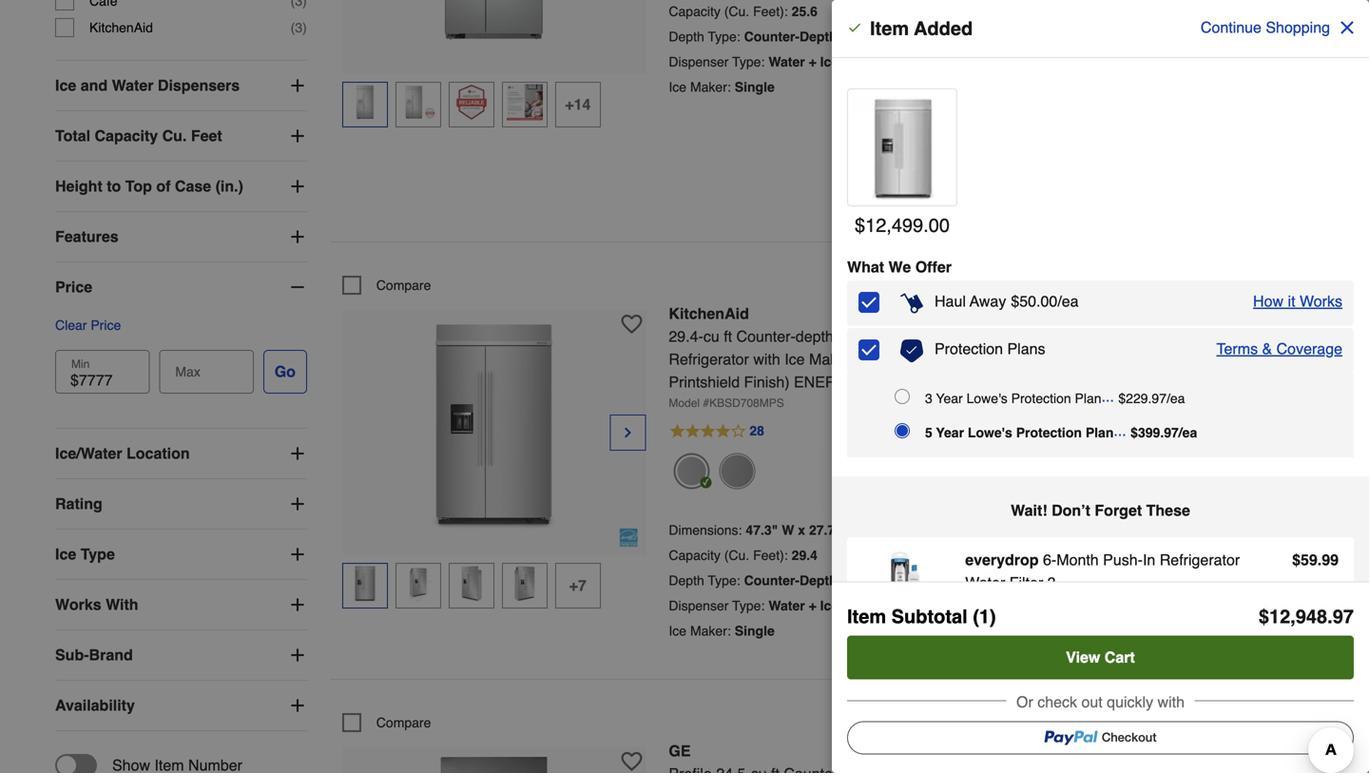 Task type: locate. For each thing, give the bounding box(es) containing it.
+7 button
[[555, 563, 601, 609]]

1 vertical spatial protection
[[1012, 391, 1072, 406]]

1 feet): from the top
[[753, 4, 788, 19]]

1 plus image from the top
[[288, 227, 307, 246]]

2 feet): from the top
[[753, 548, 788, 563]]

or check out quickly with
[[1017, 693, 1185, 711]]

(cu. left 25.6
[[725, 4, 750, 19]]

0 vertical spatial 12,499
[[866, 215, 924, 236]]

97 right the 2
[[1152, 391, 1167, 406]]

1 single from the top
[[735, 79, 775, 95]]

1 compare from the top
[[376, 278, 431, 293]]

4 plus image from the top
[[288, 495, 307, 514]]

1 vertical spatial compare
[[376, 715, 431, 731]]

... down 'e. san jose lowe's' button
[[1114, 422, 1127, 439]]

x right 'w'
[[798, 523, 806, 538]]

0 vertical spatial refrigerator
[[669, 350, 749, 368]]

clear
[[55, 318, 87, 333]]

plus image for sub-brand
[[288, 646, 307, 665]]

don't
[[1052, 502, 1091, 519]]

$ inside 3 year lowe's protection plan ... $ 229 . 97 /ea
[[1119, 391, 1126, 406]]

dispenser type: water + ice down capacity (cu. feet): 29.4
[[669, 598, 839, 614]]

protection inside 3 year lowe's protection plan ... $ 229 . 97 /ea
[[1012, 391, 1072, 406]]

0 vertical spatial in
[[873, 328, 886, 345]]

.00 up offer
[[924, 215, 950, 236]]

1 (cu. from the top
[[725, 4, 750, 19]]

truck filled image
[[1026, 429, 1039, 442]]

lowe's for 5 year lowe's protection plan ... $ 399 . 97 /ea
[[968, 425, 1013, 440]]

0 horizontal spatial in
[[873, 328, 886, 345]]

ice maker: single down the capacity (cu. feet): 25.6
[[669, 79, 775, 95]]

0 vertical spatial maker:
[[691, 79, 731, 95]]

works
[[1300, 293, 1343, 310], [55, 596, 101, 614]]

/ea inside "5 year lowe's protection plan ... $ 399 . 97 /ea"
[[1179, 425, 1198, 440]]

99
[[1322, 551, 1339, 569]]

1 vertical spatial +
[[809, 598, 817, 614]]

1 horizontal spatial kitchenaid
[[669, 305, 749, 322]]

dispenser type: water + ice down the capacity (cu. feet): 25.6
[[669, 54, 839, 69]]

12,499 up what we offer
[[866, 215, 924, 236]]

0 vertical spatial capacity
[[669, 4, 721, 19]]

works left with
[[55, 596, 101, 614]]

.00 for 9,929
[[1104, 740, 1123, 756]]

price up clear
[[55, 278, 92, 296]]

0 vertical spatial (cu.
[[725, 4, 750, 19]]

1 vertical spatial item added
[[1096, 493, 1163, 508]]

product image down h
[[863, 549, 950, 637]]

everydrop
[[966, 551, 1039, 569]]

by inside ready by tue, jan 2 (est.) at e. san jose lowe's
[[1080, 381, 1092, 395]]

view cart
[[1066, 649, 1136, 666]]

(cu. down 47.3"
[[725, 548, 750, 563]]

0 vertical spatial .00
[[924, 215, 950, 236]]

1 vertical spatial it
[[1065, 448, 1071, 461]]

1 vertical spatial dispenser type: water + ice
[[669, 598, 839, 614]]

1 vertical spatial /ea
[[1167, 391, 1186, 406]]

.00 up plans
[[1037, 293, 1058, 310]]

0 vertical spatial +
[[809, 54, 817, 69]]

x
[[798, 523, 806, 538], [859, 523, 866, 538]]

by up san
[[1080, 381, 1092, 395]]

item added right "checkmark" icon
[[870, 18, 973, 39]]

. right 95131 button
[[1161, 425, 1164, 440]]

+ down 29.4
[[809, 598, 817, 614]]

plan for 3 year lowe's protection plan ... $ 229 . 97 /ea
[[1075, 391, 1102, 406]]

1 horizontal spatial added
[[1125, 493, 1163, 508]]

. up $ 12,948 . 97
[[1318, 551, 1322, 569]]

plus image for works with
[[288, 596, 307, 615]]

0 horizontal spatial works
[[55, 596, 101, 614]]

added right "checkmark" icon
[[914, 18, 973, 39]]

2 compare from the top
[[376, 715, 431, 731]]

item subtotal (1)
[[848, 606, 997, 628]]

chevron right image
[[621, 423, 636, 442]]

in up (stainless
[[873, 328, 886, 345]]

in inside the 6-month push-in refrigerator water filter 3
[[1143, 551, 1156, 569]]

lowe's for 3 year lowe's protection plan ... $ 229 . 97 /ea
[[967, 391, 1008, 406]]

0 vertical spatial 97
[[1152, 391, 1167, 406]]

0 vertical spatial ice maker: single
[[669, 79, 775, 95]]

0 vertical spatial ...
[[1102, 388, 1115, 405]]

.00
[[924, 215, 950, 236], [1037, 293, 1058, 310], [1104, 740, 1123, 756]]

cart
[[1105, 649, 1136, 666]]

plus image inside the ice/water location "button"
[[288, 444, 307, 463]]

by down delivery
[[1074, 448, 1086, 461]]

ice maker: single down capacity (cu. feet): 29.4
[[669, 623, 775, 639]]

min
[[71, 358, 90, 371]]

plus image inside works with button
[[288, 596, 307, 615]]

1 plus image from the top
[[288, 76, 307, 95]]

price inside clear price button
[[91, 318, 121, 333]]

1 vertical spatial 97
[[1164, 425, 1179, 440]]

compare inside 1002541568 element
[[376, 715, 431, 731]]

2 vertical spatial 97
[[1333, 606, 1355, 628]]

close image
[[1338, 18, 1357, 37]]

water down everydrop
[[966, 574, 1006, 592]]

2 vertical spatial plus image
[[288, 596, 307, 615]]

checkmark image
[[848, 20, 863, 35]]

plus image for rating
[[288, 495, 307, 514]]

water down 25.6
[[769, 54, 805, 69]]

3 plus image from the top
[[288, 177, 307, 196]]

0 horizontal spatial item added
[[870, 18, 973, 39]]

depth type: counter-depth down the capacity (cu. feet): 25.6
[[669, 29, 838, 44]]

with down "side"
[[966, 350, 993, 368]]

plus image inside ice type button
[[288, 545, 307, 564]]

plus image
[[288, 227, 307, 246], [288, 444, 307, 463], [288, 596, 307, 615]]

1 vertical spatial single
[[735, 623, 775, 639]]

actual price $9,929.00 element
[[1026, 737, 1123, 770]]

added
[[914, 18, 973, 39], [1125, 493, 1163, 508]]

in down these
[[1143, 551, 1156, 569]]

1 horizontal spatial x
[[859, 523, 866, 538]]

cu.
[[162, 127, 187, 145]]

to inside button
[[107, 177, 121, 195]]

product image
[[852, 97, 955, 200], [863, 549, 950, 637]]

plus image
[[288, 76, 307, 95], [288, 127, 307, 146], [288, 177, 307, 196], [288, 495, 307, 514], [288, 545, 307, 564], [288, 646, 307, 665], [288, 696, 307, 715]]

97
[[1152, 391, 1167, 406], [1164, 425, 1179, 440], [1333, 606, 1355, 628]]

depth type: counter-depth
[[669, 29, 838, 44], [669, 573, 838, 588]]

1 horizontal spatial works
[[1300, 293, 1343, 310]]

(cu. for 29.4
[[725, 548, 750, 563]]

0 horizontal spatial kitchenaid
[[89, 20, 153, 35]]

1 vertical spatial plan
[[1086, 425, 1114, 440]]

compare inside 5013590413 element
[[376, 278, 431, 293]]

x right d
[[859, 523, 866, 538]]

6 plus image from the top
[[288, 646, 307, 665]]

to up wed,
[[1099, 428, 1112, 443]]

counter- down capacity (cu. feet): 29.4
[[744, 573, 800, 588]]

with
[[106, 596, 138, 614]]

coverage
[[1277, 340, 1343, 358]]

protection
[[935, 340, 1004, 358], [1012, 391, 1072, 406], [1017, 425, 1082, 440]]

protection up get on the bottom right
[[1017, 425, 1082, 440]]

min max
[[71, 358, 201, 380]]

works up coverage
[[1300, 293, 1343, 310]]

ice inside kitchenaid 29.4-cu ft counter-depth built-in side-by-side refrigerator with ice maker (stainless steel with printshield finish) energy star model # kbsd708mps
[[785, 350, 805, 368]]

protection inside "5 year lowe's protection plan ... $ 399 . 97 /ea"
[[1017, 425, 1082, 440]]

heart outline image for 1002541568 element
[[622, 751, 642, 772]]

1 vertical spatial .00
[[1037, 293, 1058, 310]]

type:
[[708, 29, 741, 44], [733, 54, 765, 69], [708, 573, 741, 588], [733, 598, 765, 614]]

1 horizontal spatial in
[[1143, 551, 1156, 569]]

0 vertical spatial dispenser
[[669, 54, 729, 69]]

ge link
[[669, 742, 1003, 773]]

plus image inside total capacity cu. feet button
[[288, 127, 307, 146]]

6-month push-in refrigerator water filter 3
[[966, 551, 1241, 592]]

(cu. for 25.6
[[725, 4, 750, 19]]

... button for 5 year lowe's protection plan ... $ 399 . 97 /ea
[[1114, 419, 1131, 442]]

5
[[926, 425, 933, 440]]

heart outline image left the ge
[[622, 751, 642, 772]]

5013590413 element
[[342, 276, 431, 295]]

1 vertical spatial ... button
[[1114, 419, 1131, 442]]

3 plus image from the top
[[288, 596, 307, 615]]

maker: down capacity (cu. feet): 29.4
[[691, 623, 731, 639]]

lowe's down protection plans
[[967, 391, 1008, 406]]

jan inside ready by tue, jan 2 (est.) at e. san jose lowe's
[[1121, 381, 1139, 395]]

depth type: counter-depth down capacity (cu. feet): 29.4
[[669, 573, 838, 588]]

clear price
[[55, 318, 121, 333]]

year down steel
[[937, 391, 963, 406]]

e. san jose lowe's button
[[1057, 398, 1156, 417]]

... inside 3 year lowe's protection plan ... $ 229 . 97 /ea
[[1102, 388, 1115, 405]]

1 vertical spatial kitchenaid
[[669, 305, 749, 322]]

ready by tue, jan 2 (est.) at e. san jose lowe's
[[1044, 381, 1179, 414]]

year inside "5 year lowe's protection plan ... $ 399 . 97 /ea"
[[937, 425, 965, 440]]

item added right yes icon
[[1096, 493, 1163, 508]]

0 vertical spatial single
[[735, 79, 775, 95]]

0 vertical spatial it
[[1288, 293, 1296, 310]]

+
[[809, 54, 817, 69], [809, 598, 817, 614]]

capacity
[[669, 4, 721, 19], [95, 127, 158, 145], [669, 548, 721, 563]]

0 horizontal spatial it
[[1065, 448, 1071, 461]]

/ea
[[1058, 293, 1079, 310], [1167, 391, 1186, 406], [1179, 425, 1198, 440]]

item right yes icon
[[1096, 493, 1122, 508]]

1 ice maker: single from the top
[[669, 79, 775, 95]]

2 vertical spatial /ea
[[1179, 425, 1198, 440]]

7 plus image from the top
[[288, 696, 307, 715]]

+ down 25.6
[[809, 54, 817, 69]]

1 vertical spatial refrigerator
[[1160, 551, 1241, 569]]

dispenser down the capacity (cu. feet): 25.6
[[669, 54, 729, 69]]

5 year lowe's protection plan ... $ 399 . 97 /ea
[[926, 422, 1198, 440]]

/ea inside 3 year lowe's protection plan ... $ 229 . 97 /ea
[[1167, 391, 1186, 406]]

in
[[873, 328, 886, 345], [1143, 551, 1156, 569]]

lowe's inside 3 year lowe's protection plan ... $ 229 . 97 /ea
[[967, 391, 1008, 406]]

$ 12,499 .00
[[855, 215, 950, 236]]

1 horizontal spatial it
[[1288, 293, 1296, 310]]

heart outline image for 5013590413 element
[[622, 314, 642, 335]]

out
[[1082, 693, 1103, 711]]

1 vertical spatial feet):
[[753, 548, 788, 563]]

ft
[[724, 328, 733, 345]]

. right the 2
[[1149, 391, 1152, 406]]

0 horizontal spatial x
[[798, 523, 806, 538]]

feet
[[191, 127, 222, 145]]

2 vertical spatial capacity
[[669, 548, 721, 563]]

protection down haul
[[935, 340, 1004, 358]]

ice
[[821, 54, 839, 69], [55, 77, 76, 94], [669, 79, 687, 95], [785, 350, 805, 368], [55, 546, 76, 563], [821, 598, 839, 614], [669, 623, 687, 639]]

... left 229
[[1102, 388, 1115, 405]]

1 vertical spatial works
[[55, 596, 101, 614]]

Stepper number input field with increment and decrement buttons number field
[[1077, 55, 1128, 106]]

1 vertical spatial capacity
[[95, 127, 158, 145]]

2 plus image from the top
[[288, 444, 307, 463]]

2 x from the left
[[859, 523, 866, 538]]

2 + from the top
[[809, 598, 817, 614]]

year for 5 year lowe's protection plan ... $ 399 . 97 /ea
[[937, 425, 965, 440]]

0 horizontal spatial 12,499
[[866, 215, 924, 236]]

year inside 3 year lowe's protection plan ... $ 229 . 97 /ea
[[937, 391, 963, 406]]

0 vertical spatial compare
[[376, 278, 431, 293]]

d
[[845, 523, 855, 538]]

year
[[937, 391, 963, 406], [937, 425, 965, 440]]

1 vertical spatial depth type: counter-depth
[[669, 573, 838, 588]]

it right get on the bottom right
[[1065, 448, 1071, 461]]

2 single from the top
[[735, 623, 775, 639]]

ice and water dispensers
[[55, 77, 240, 94]]

at
[[1044, 400, 1053, 414]]

0 horizontal spatial to
[[107, 177, 121, 195]]

/ea right 50 at the right top of the page
[[1058, 293, 1079, 310]]

features button
[[55, 212, 307, 262]]

... button left 399
[[1114, 419, 1131, 442]]

heart outline image left 29.4-
[[622, 314, 642, 335]]

continue shopping
[[1201, 19, 1331, 36]]

sub-brand button
[[55, 631, 307, 680]]

it for how
[[1288, 293, 1296, 310]]

1 horizontal spatial 12,499
[[1033, 299, 1120, 332]]

single down the capacity (cu. feet): 25.6
[[735, 79, 775, 95]]

1 vertical spatial price
[[91, 318, 121, 333]]

depth
[[796, 328, 834, 345]]

with right quickly
[[1158, 693, 1185, 711]]

0 horizontal spatial added
[[914, 18, 973, 39]]

finish)
[[744, 373, 790, 391]]

kitchenaid up cu at the right top of the page
[[669, 305, 749, 322]]

plus image for availability
[[288, 696, 307, 715]]

2 vertical spatial .00
[[1104, 740, 1123, 756]]

0 vertical spatial item
[[870, 18, 909, 39]]

lowe's left truck filled image
[[968, 425, 1013, 440]]

case
[[175, 177, 211, 195]]

dispenser type: water + ice
[[669, 54, 839, 69], [669, 598, 839, 614]]

stainless steel with printshield&#8482; finish image
[[674, 453, 710, 489]]

refrigerator down cu at the right top of the page
[[669, 350, 749, 368]]

kitchenaid for kitchenaid
[[89, 20, 153, 35]]

product image up $ 12,499 .00
[[852, 97, 955, 200]]

plus image inside availability button
[[288, 696, 307, 715]]

height to top of case (in.)
[[55, 177, 243, 195]]

(stainless
[[856, 350, 923, 368]]

1 vertical spatial in
[[1143, 551, 1156, 569]]

h
[[906, 523, 915, 538]]

0 vertical spatial kitchenaid
[[89, 20, 153, 35]]

added up push-
[[1125, 493, 1163, 508]]

0 vertical spatial works
[[1300, 293, 1343, 310]]

in inside kitchenaid 29.4-cu ft counter-depth built-in side-by-side refrigerator with ice maker (stainless steel with printshield finish) energy star model # kbsd708mps
[[873, 328, 886, 345]]

kitchenaid up ice and water dispensers
[[89, 20, 153, 35]]

feet): down 47.3"
[[753, 548, 788, 563]]

1 horizontal spatial .00
[[1037, 293, 1058, 310]]

dispenser down capacity (cu. feet): 29.4
[[669, 598, 729, 614]]

1 vertical spatial item
[[1096, 493, 1122, 508]]

plus image for height to top of case (in.)
[[288, 177, 307, 196]]

.00 for 12,499
[[924, 215, 950, 236]]

$ inside $ 12,499
[[1026, 303, 1033, 318]]

2 heart outline image from the top
[[622, 751, 642, 772]]

0 vertical spatial jan
[[1121, 381, 1139, 395]]

it inside button
[[1288, 293, 1296, 310]]

stainless steel image
[[719, 453, 756, 489]]

year for 3 year lowe's protection plan ... $ 229 . 97 /ea
[[937, 391, 963, 406]]

2 plus image from the top
[[288, 127, 307, 146]]

.00 down or check out quickly with on the right bottom of the page
[[1104, 740, 1123, 756]]

refrigerator down these
[[1160, 551, 1241, 569]]

item added
[[870, 18, 973, 39], [1096, 493, 1163, 508]]

go button
[[263, 350, 307, 394]]

97 right 399
[[1164, 425, 1179, 440]]

view
[[1066, 649, 1101, 666]]

works with
[[55, 596, 138, 614]]

jan
[[1121, 381, 1139, 395], [1119, 448, 1138, 461]]

kitchenaid inside kitchenaid 29.4-cu ft counter-depth built-in side-by-side refrigerator with ice maker (stainless steel with printshield finish) energy star model # kbsd708mps
[[669, 305, 749, 322]]

/ea right the 2
[[1167, 391, 1186, 406]]

clear price button
[[55, 316, 121, 335]]

1 vertical spatial (cu.
[[725, 548, 750, 563]]

kitchenaid29.4-cu ft counter-depth built-in side-by-side refrigerator with ice maker (stainless steel with printshield finish) energy star element
[[342, 310, 646, 555]]

0 vertical spatial plan
[[1075, 391, 1102, 406]]

feet): left 25.6
[[753, 4, 788, 19]]

plus image inside the sub-brand button
[[288, 646, 307, 665]]

show item number element
[[55, 754, 243, 773]]

shopping
[[1266, 19, 1331, 36]]

jan down the 95131 at the bottom right of the page
[[1119, 448, 1138, 461]]

...
[[1102, 388, 1115, 405], [1114, 422, 1127, 439]]

0 vertical spatial feet):
[[753, 4, 788, 19]]

3 inside the 6-month push-in refrigerator water filter 3
[[1048, 574, 1056, 592]]

plus image inside height to top of case (in.) button
[[288, 177, 307, 196]]

haul away $ 50 .00 /ea
[[935, 293, 1079, 310]]

0 horizontal spatial refrigerator
[[669, 350, 749, 368]]

jan left the 2
[[1121, 381, 1139, 395]]

2
[[1142, 381, 1149, 395]]

1 vertical spatial heart outline image
[[622, 751, 642, 772]]

1 vertical spatial counter-
[[737, 328, 796, 345]]

how it works button
[[1254, 290, 1343, 313]]

item left subtotal
[[848, 606, 887, 628]]

0 vertical spatial ... button
[[1102, 385, 1119, 408]]

plus image inside features button
[[288, 227, 307, 246]]

price right clear
[[91, 318, 121, 333]]

single
[[735, 79, 775, 95], [735, 623, 775, 639]]

0 vertical spatial price
[[55, 278, 92, 296]]

1 maker: from the top
[[691, 79, 731, 95]]

heart outline image
[[622, 314, 642, 335], [622, 751, 642, 772]]

... for 5 year lowe's protection plan ... $ 399 . 97 /ea
[[1114, 422, 1127, 439]]

... button left 229
[[1102, 385, 1119, 408]]

protection for 3 year lowe's protection plan ... $ 229 . 97 /ea
[[1012, 391, 1072, 406]]

1 vertical spatial ice maker: single
[[669, 623, 775, 639]]

protection for 5 year lowe's protection plan ... $ 399 . 97 /ea
[[1017, 425, 1082, 440]]

plus image inside ice and water dispensers button
[[288, 76, 307, 95]]

maker: down the capacity (cu. feet): 25.6
[[691, 79, 731, 95]]

yes image
[[1073, 493, 1088, 508]]

it right how at the top
[[1288, 293, 1296, 310]]

water right and
[[112, 77, 154, 94]]

dimensions: 47.3" w x  27.7" d x  83.4" h
[[669, 523, 915, 538]]

protection up "5 year lowe's protection plan ... $ 399 . 97 /ea"
[[1012, 391, 1072, 406]]

plus image inside rating "button"
[[288, 495, 307, 514]]

with up finish)
[[754, 350, 781, 368]]

0 vertical spatial dispenser type: water + ice
[[669, 54, 839, 69]]

rating
[[55, 495, 103, 513]]

$ 12,499
[[1026, 299, 1120, 332]]

0 vertical spatial heart outline image
[[622, 314, 642, 335]]

plan inside 3 year lowe's protection plan ... $ 229 . 97 /ea
[[1075, 391, 1102, 406]]

to left top
[[107, 177, 121, 195]]

12,948
[[1270, 606, 1328, 628]]

1 vertical spatial ...
[[1114, 422, 1127, 439]]

(in.)
[[216, 177, 243, 195]]

1 vertical spatial jan
[[1119, 448, 1138, 461]]

depth down 29.4
[[800, 573, 838, 588]]

1 horizontal spatial refrigerator
[[1160, 551, 1241, 569]]

12,499 up plans
[[1033, 299, 1120, 332]]

2 horizontal spatial .00
[[1104, 740, 1123, 756]]

steel
[[927, 350, 962, 368]]

.
[[1149, 391, 1152, 406], [1161, 425, 1164, 440], [1318, 551, 1322, 569], [1328, 606, 1333, 628]]

0 vertical spatial plus image
[[288, 227, 307, 246]]

2 year from the top
[[937, 425, 965, 440]]

1 horizontal spatial to
[[1099, 428, 1112, 443]]

2 vertical spatial protection
[[1017, 425, 1082, 440]]

1 vertical spatial year
[[937, 425, 965, 440]]

item right "checkmark" icon
[[870, 18, 909, 39]]

refrigerator inside the 6-month push-in refrigerator water filter 3
[[1160, 551, 1241, 569]]

5 plus image from the top
[[288, 545, 307, 564]]

/ea right 399
[[1179, 425, 1198, 440]]

plan inside "5 year lowe's protection plan ... $ 399 . 97 /ea"
[[1086, 425, 1114, 440]]

filter
[[1010, 574, 1044, 592]]

compare for 5013590413 element
[[376, 278, 431, 293]]

counter- down the capacity (cu. feet): 25.6
[[744, 29, 800, 44]]

total capacity cu. feet button
[[55, 111, 307, 161]]

1 vertical spatial 12,499
[[1033, 299, 1120, 332]]

single down capacity (cu. feet): 29.4
[[735, 623, 775, 639]]

1 vertical spatial plus image
[[288, 444, 307, 463]]

lowe's inside "5 year lowe's protection plan ... $ 399 . 97 /ea"
[[968, 425, 1013, 440]]

... inside "5 year lowe's protection plan ... $ 399 . 97 /ea"
[[1114, 422, 1127, 439]]

0 vertical spatial item added
[[870, 18, 973, 39]]

counter- right ft
[[737, 328, 796, 345]]

2 (cu. from the top
[[725, 548, 750, 563]]

1 vertical spatial by
[[1074, 448, 1086, 461]]

0 vertical spatial added
[[914, 18, 973, 39]]

97 right 12,948
[[1333, 606, 1355, 628]]

year right the 5
[[937, 425, 965, 440]]

97 inside 3 year lowe's protection plan ... $ 229 . 97 /ea
[[1152, 391, 1167, 406]]

.00 inside $ 9,929 .00
[[1104, 740, 1123, 756]]

dispensers
[[158, 77, 240, 94]]

0 vertical spatial by
[[1080, 381, 1092, 395]]

/ea for 3 year lowe's protection plan ... $ 229 . 97 /ea
[[1167, 391, 1186, 406]]

works inside works with button
[[55, 596, 101, 614]]

1 year from the top
[[937, 391, 963, 406]]

... button for 3 year lowe's protection plan ... $ 229 . 97 /ea
[[1102, 385, 1119, 408]]

97 inside "5 year lowe's protection plan ... $ 399 . 97 /ea"
[[1164, 425, 1179, 440]]

plus image for ice and water dispensers
[[288, 76, 307, 95]]

thumbnail image
[[347, 84, 383, 120], [400, 84, 436, 120], [454, 84, 490, 120], [507, 84, 543, 120], [347, 566, 383, 602], [400, 566, 436, 602], [454, 566, 490, 602], [507, 566, 543, 602]]

lowe's down the 2
[[1121, 400, 1156, 414]]

1 vertical spatial to
[[1099, 428, 1112, 443]]

compare for 1002541568 element
[[376, 715, 431, 731]]

1 vertical spatial maker:
[[691, 623, 731, 639]]

1 heart outline image from the top
[[622, 314, 642, 335]]



Task type: describe. For each thing, give the bounding box(es) containing it.
12,499 for $ 12,499 .00
[[866, 215, 924, 236]]

quickly
[[1107, 693, 1154, 711]]

83.4"
[[870, 523, 902, 538]]

kitchenaid for kitchenaid 29.4-cu ft counter-depth built-in side-by-side refrigerator with ice maker (stainless steel with printshield finish) energy star model # kbsd708mps
[[669, 305, 749, 322]]

terms & coverage
[[1217, 340, 1343, 358]]

delivery to 95131
[[1044, 428, 1153, 443]]

1 dispenser type: water + ice from the top
[[669, 54, 839, 69]]

#
[[703, 397, 710, 410]]

2 dispenser from the top
[[669, 598, 729, 614]]

forget
[[1095, 502, 1143, 519]]

to for height
[[107, 177, 121, 195]]

star
[[862, 373, 902, 391]]

plus image for ice type
[[288, 545, 307, 564]]

how it works
[[1254, 293, 1343, 310]]

3 inside 3 year lowe's protection plan ... $ 229 . 97 /ea
[[926, 391, 933, 406]]

month
[[1057, 551, 1099, 569]]

0 vertical spatial /ea
[[1058, 293, 1079, 310]]

wait!
[[1011, 502, 1048, 519]]

get it by wed, jan 3
[[1044, 448, 1147, 461]]

ice type button
[[55, 530, 307, 579]]

229
[[1126, 391, 1149, 406]]

9,929
[[1033, 737, 1104, 770]]

2 depth type: counter-depth from the top
[[669, 573, 838, 588]]

2 ice maker: single from the top
[[669, 623, 775, 639]]

kitchenaid 29.4-cu ft counter-depth built-in side-by-side refrigerator with ice maker (stainless steel with printshield finish) energy star model # kbsd708mps
[[669, 305, 993, 410]]

of
[[156, 177, 171, 195]]

1 + from the top
[[809, 54, 817, 69]]

depth down 25.6
[[800, 29, 838, 44]]

works inside how it works button
[[1300, 293, 1343, 310]]

cu
[[704, 328, 720, 345]]

sub-brand
[[55, 646, 133, 664]]

1 dispenser from the top
[[669, 54, 729, 69]]

+14 button
[[555, 82, 601, 127]]

location
[[127, 445, 190, 462]]

29.4-
[[669, 328, 704, 345]]

47.3"
[[746, 523, 778, 538]]

side
[[947, 328, 977, 345]]

2 vertical spatial item
[[848, 606, 887, 628]]

total capacity cu. feet
[[55, 127, 222, 145]]

27.7"
[[809, 523, 842, 538]]

lowe's inside ready by tue, jan 2 (est.) at e. san jose lowe's
[[1121, 400, 1156, 414]]

1002541568 element
[[342, 713, 431, 732]]

capacity for capacity (cu. feet): 29.4
[[669, 548, 721, 563]]

e.
[[1057, 400, 1067, 414]]

1 horizontal spatial with
[[966, 350, 993, 368]]

$ 9,929 .00
[[1026, 737, 1123, 770]]

ice type
[[55, 546, 115, 563]]

+14
[[565, 95, 591, 113]]

protection plan filled image
[[901, 340, 924, 362]]

to for delivery
[[1099, 428, 1112, 443]]

1 depth type: counter-depth from the top
[[669, 29, 838, 44]]

$ 59 . 99
[[1293, 551, 1339, 569]]

availability button
[[55, 681, 307, 731]]

terms
[[1217, 340, 1259, 358]]

ice inside button
[[55, 77, 76, 94]]

2 dispenser type: water + ice from the top
[[669, 598, 839, 614]]

haul away filled image
[[901, 292, 924, 315]]

these
[[1147, 502, 1191, 519]]

depth down the capacity (cu. feet): 25.6
[[669, 29, 705, 44]]

printshield
[[669, 373, 740, 391]]

check
[[1038, 693, 1078, 711]]

how
[[1254, 293, 1284, 310]]

ice/water
[[55, 445, 122, 462]]

6-
[[1044, 551, 1057, 569]]

capacity for capacity (cu. feet): 25.6
[[669, 4, 721, 19]]

2 vertical spatial counter-
[[744, 573, 800, 588]]

1 horizontal spatial item added
[[1096, 493, 1163, 508]]

price inside "price" button
[[55, 278, 92, 296]]

haul
[[935, 293, 966, 310]]

top
[[125, 177, 152, 195]]

continue
[[1201, 19, 1262, 36]]

brand
[[89, 646, 133, 664]]

... for 3 year lowe's protection plan ... $ 229 . 97 /ea
[[1102, 388, 1115, 405]]

what
[[848, 258, 885, 276]]

get
[[1044, 448, 1062, 461]]

continue shopping button
[[1189, 6, 1370, 49]]

1 x from the left
[[798, 523, 806, 538]]

. inside 3 year lowe's protection plan ... $ 229 . 97 /ea
[[1149, 391, 1152, 406]]

terms & coverage button
[[1217, 338, 1343, 361]]

feet): for 29.4
[[753, 548, 788, 563]]

water inside the 6-month push-in refrigerator water filter 3
[[966, 574, 1006, 592]]

depth down dimensions:
[[669, 573, 705, 588]]

tue,
[[1095, 381, 1118, 395]]

plus image for ice/water location
[[288, 444, 307, 463]]

4 stars image
[[669, 420, 766, 443]]

0 vertical spatial protection
[[935, 340, 1004, 358]]

view cart button
[[848, 636, 1355, 680]]

by-
[[925, 328, 947, 345]]

3 year lowe's protection plan ... $ 229 . 97 /ea
[[926, 388, 1186, 406]]

(est.)
[[1152, 381, 1179, 395]]

energy
[[794, 373, 858, 391]]

works with button
[[55, 580, 307, 630]]

$ 12,948 . 97
[[1259, 606, 1355, 628]]

dimensions:
[[669, 523, 742, 538]]

model
[[669, 397, 700, 410]]

we
[[889, 258, 912, 276]]

2 maker: from the top
[[691, 623, 731, 639]]

and
[[81, 77, 108, 94]]

water down 29.4
[[769, 598, 805, 614]]

+7
[[569, 577, 587, 594]]

protection plans
[[935, 340, 1046, 358]]

height
[[55, 177, 103, 195]]

( 3 )
[[291, 20, 307, 35]]

capacity (cu. feet): 25.6
[[669, 4, 818, 19]]

plus image for features
[[288, 227, 307, 246]]

refrigerator inside kitchenaid 29.4-cu ft counter-depth built-in side-by-side refrigerator with ice maker (stainless steel with printshield finish) energy star model # kbsd708mps
[[669, 350, 749, 368]]

12,499 for $ 12,499
[[1033, 299, 1120, 332]]

price button
[[55, 263, 307, 312]]

&
[[1263, 340, 1273, 358]]

total
[[55, 127, 90, 145]]

ice and water dispensers button
[[55, 61, 307, 110]]

1 vertical spatial product image
[[863, 549, 950, 637]]

side-
[[890, 328, 925, 345]]

water inside button
[[112, 77, 154, 94]]

$ inside $ 9,929 .00
[[1026, 740, 1033, 756]]

plan for 5 year lowe's protection plan ... $ 399 . 97 /ea
[[1086, 425, 1114, 440]]

type
[[81, 546, 115, 563]]

(1)
[[973, 606, 997, 628]]

ice/water location
[[55, 445, 190, 462]]

1 vertical spatial added
[[1125, 493, 1163, 508]]

san
[[1071, 400, 1091, 414]]

ice inside button
[[55, 546, 76, 563]]

0 horizontal spatial with
[[754, 350, 781, 368]]

built-
[[838, 328, 873, 345]]

97 for 5 year lowe's protection plan ... $ 399 . 97 /ea
[[1164, 425, 1179, 440]]

max
[[175, 364, 201, 380]]

height to top of case (in.) button
[[55, 162, 307, 211]]

/ea for 5 year lowe's protection plan ... $ 399 . 97 /ea
[[1179, 425, 1198, 440]]

plus image for total capacity cu. feet
[[288, 127, 307, 146]]

kbsd708mps
[[710, 397, 785, 410]]

29.4
[[792, 548, 818, 563]]

subtotal
[[892, 606, 968, 628]]

it for get
[[1065, 448, 1071, 461]]

jose
[[1094, 400, 1118, 414]]

0 vertical spatial counter-
[[744, 29, 800, 44]]

actual price $12,499.00 element
[[1026, 299, 1139, 332]]

counter- inside kitchenaid 29.4-cu ft counter-depth built-in side-by-side refrigerator with ice maker (stainless steel with printshield finish) energy star model # kbsd708mps
[[737, 328, 796, 345]]

sub-
[[55, 646, 89, 664]]

$ inside "5 year lowe's protection plan ... $ 399 . 97 /ea"
[[1131, 425, 1139, 440]]

feet): for 25.6
[[753, 4, 788, 19]]

59
[[1301, 551, 1318, 569]]

minus image
[[288, 278, 307, 297]]

97 for 3 year lowe's protection plan ... $ 229 . 97 /ea
[[1152, 391, 1167, 406]]

. down the 99
[[1328, 606, 1333, 628]]

ge
[[669, 742, 691, 760]]

2 horizontal spatial with
[[1158, 693, 1185, 711]]

0 vertical spatial product image
[[852, 97, 955, 200]]

away
[[970, 293, 1007, 310]]

capacity inside total capacity cu. feet button
[[95, 127, 158, 145]]

. inside "5 year lowe's protection plan ... $ 399 . 97 /ea"
[[1161, 425, 1164, 440]]



Task type: vqa. For each thing, say whether or not it's contained in the screenshot.
(CU.
yes



